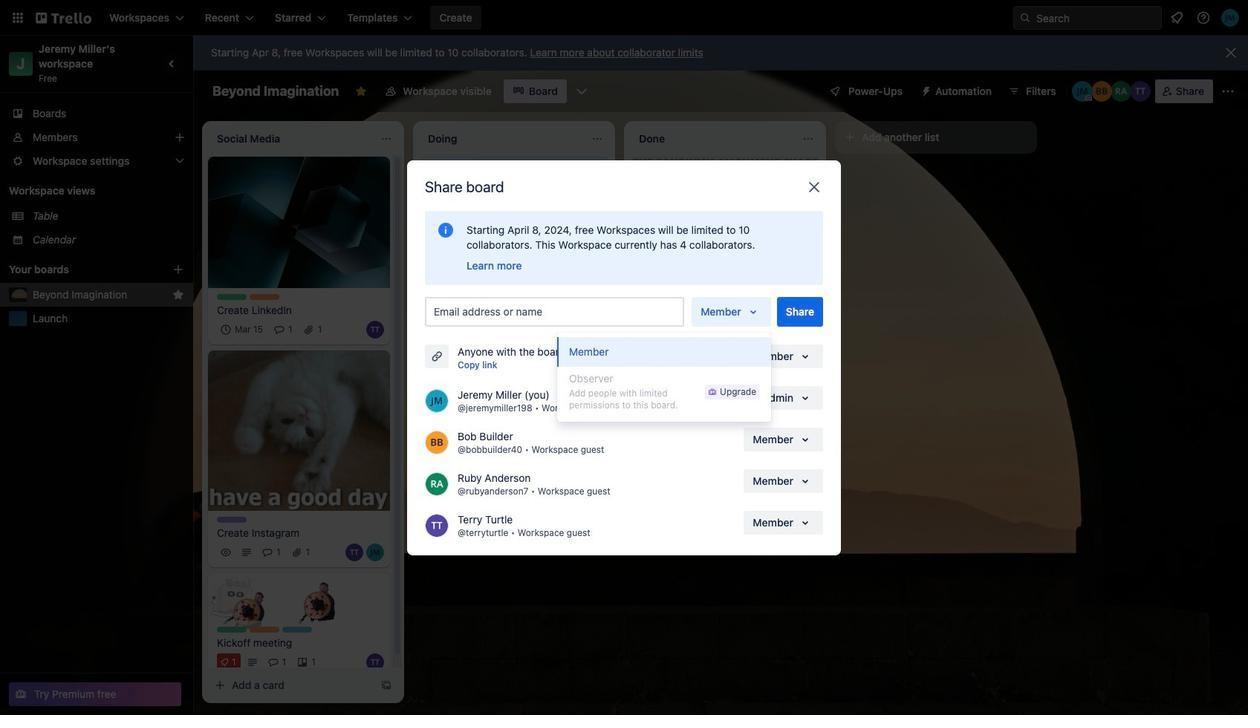 Task type: locate. For each thing, give the bounding box(es) containing it.
search image
[[1020, 12, 1031, 24]]

1 horizontal spatial create from template… image
[[592, 447, 603, 459]]

create from template… image
[[803, 402, 814, 414], [592, 447, 603, 459], [380, 680, 392, 692]]

ruby anderson (rubyanderson7) image down bob builder (bobbuilder40) icon
[[425, 472, 449, 496]]

jeremy miller (jeremymiller198) image
[[565, 348, 583, 365], [425, 389, 449, 413], [366, 544, 384, 562]]

None checkbox
[[475, 306, 553, 324], [217, 321, 268, 339], [475, 306, 553, 324], [217, 321, 268, 339]]

0 vertical spatial ruby anderson (rubyanderson7) image
[[586, 348, 603, 365]]

ruby anderson (rubyanderson7) image
[[1111, 81, 1132, 102]]

0 vertical spatial terry turtle (terryturtle) image
[[544, 348, 562, 365]]

color: orange, title: none image
[[250, 294, 279, 300], [250, 627, 279, 633]]

0 horizontal spatial terry turtle (terryturtle) image
[[346, 544, 363, 562]]

2 horizontal spatial terry turtle (terryturtle) image
[[1130, 81, 1151, 102]]

terry turtle (terryturtle) image for the bottommost jeremy miller (jeremymiller198) icon
[[346, 544, 363, 562]]

1 horizontal spatial ruby anderson (rubyanderson7) image
[[586, 348, 603, 365]]

1 vertical spatial terry turtle (terryturtle) image
[[346, 544, 363, 562]]

2 horizontal spatial terry turtle (terryturtle) image
[[544, 348, 562, 365]]

close image
[[806, 178, 823, 196]]

color: sky, title: "sparkling" element
[[282, 627, 312, 633]]

color: green, title: none image right starred icon
[[217, 294, 247, 300]]

jeremy miller (jeremymiller198) image
[[1222, 9, 1240, 27], [1072, 81, 1093, 102]]

0 horizontal spatial ruby anderson (rubyanderson7) image
[[425, 472, 449, 496]]

jeremy miller (jeremymiller198) image right the "open information menu" image
[[1222, 9, 1240, 27]]

bob builder (bobbuilder40) image
[[425, 431, 449, 454]]

jeremy miller (jeremymiller198) image left ruby anderson (rubyanderson7) icon
[[1072, 81, 1093, 102]]

0 vertical spatial jeremy miller (jeremymiller198) image
[[1222, 9, 1240, 27]]

1 vertical spatial jeremy miller (jeremymiller198) image
[[425, 389, 449, 413]]

color: green, title: none image
[[217, 294, 247, 300], [217, 627, 247, 633]]

1 vertical spatial ruby anderson (rubyanderson7) image
[[425, 472, 449, 496]]

0 vertical spatial jeremy miller (jeremymiller198) image
[[565, 348, 583, 365]]

star or unstar board image
[[356, 85, 367, 97]]

ruby anderson (rubyanderson7) image down email address or name text field at the top of page
[[586, 348, 603, 365]]

color: green, title: none image left the color: sky, title: "sparkling" element
[[217, 627, 247, 633]]

1 color: orange, title: none image from the top
[[250, 294, 279, 300]]

group
[[557, 333, 771, 422]]

2 vertical spatial terry turtle (terryturtle) image
[[425, 514, 449, 538]]

0 horizontal spatial jeremy miller (jeremymiller198) image
[[366, 544, 384, 562]]

1 vertical spatial color: orange, title: none image
[[250, 627, 279, 633]]

1 horizontal spatial jeremy miller (jeremymiller198) image
[[425, 389, 449, 413]]

Board name text field
[[205, 80, 347, 103]]

Email address or name text field
[[434, 301, 682, 322]]

terry turtle (terryturtle) image
[[1130, 81, 1151, 102], [366, 321, 384, 339], [425, 514, 449, 538]]

2 vertical spatial jeremy miller (jeremymiller198) image
[[366, 544, 384, 562]]

your boards with 2 items element
[[9, 261, 150, 279]]

1 horizontal spatial terry turtle (terryturtle) image
[[366, 654, 384, 672]]

0 vertical spatial create from template… image
[[803, 402, 814, 414]]

1 horizontal spatial terry turtle (terryturtle) image
[[425, 514, 449, 538]]

1 vertical spatial jeremy miller (jeremymiller198) image
[[1072, 81, 1093, 102]]

color: bold red, title: "thoughts" element
[[428, 383, 458, 389]]

0 horizontal spatial create from template… image
[[380, 680, 392, 692]]

terry turtle (terryturtle) image
[[544, 348, 562, 365], [346, 544, 363, 562], [366, 654, 384, 672]]

1 vertical spatial color: green, title: none image
[[217, 627, 247, 633]]

2 color: orange, title: none image from the top
[[250, 627, 279, 633]]

0 vertical spatial color: orange, title: none image
[[250, 294, 279, 300]]

back to home image
[[36, 6, 91, 30]]

1 vertical spatial terry turtle (terryturtle) image
[[366, 321, 384, 339]]

2 horizontal spatial jeremy miller (jeremymiller198) image
[[565, 348, 583, 365]]

2 horizontal spatial create from template… image
[[803, 402, 814, 414]]

0 vertical spatial color: green, title: none image
[[217, 294, 247, 300]]

0 vertical spatial terry turtle (terryturtle) image
[[1130, 81, 1151, 102]]

ruby anderson (rubyanderson7) image
[[586, 348, 603, 365], [425, 472, 449, 496]]



Task type: vqa. For each thing, say whether or not it's contained in the screenshot.
"board."
no



Task type: describe. For each thing, give the bounding box(es) containing it.
color: orange, title: none image for 2nd color: green, title: none icon from the top of the page
[[250, 627, 279, 633]]

color: purple, title: none image
[[217, 517, 247, 523]]

2 vertical spatial terry turtle (terryturtle) image
[[366, 654, 384, 672]]

terry turtle (terryturtle) image for the right jeremy miller (jeremymiller198) icon
[[544, 348, 562, 365]]

2 color: green, title: none image from the top
[[217, 627, 247, 633]]

Search field
[[1031, 7, 1162, 29]]

show menu image
[[1221, 84, 1236, 99]]

add board image
[[172, 264, 184, 276]]

customize views image
[[574, 84, 589, 99]]

1 horizontal spatial jeremy miller (jeremymiller198) image
[[1222, 9, 1240, 27]]

open information menu image
[[1196, 10, 1211, 25]]

0 horizontal spatial terry turtle (terryturtle) image
[[366, 321, 384, 339]]

1 vertical spatial create from template… image
[[592, 447, 603, 459]]

2 vertical spatial create from template… image
[[380, 680, 392, 692]]

sm image
[[915, 80, 936, 100]]

starred icon image
[[172, 289, 184, 301]]

primary element
[[0, 0, 1248, 36]]

color: orange, title: none image for 1st color: green, title: none icon from the top
[[250, 294, 279, 300]]

1 color: green, title: none image from the top
[[217, 294, 247, 300]]

0 notifications image
[[1168, 9, 1186, 27]]

bob builder (bobbuilder40) image
[[1092, 81, 1112, 102]]

0 horizontal spatial jeremy miller (jeremymiller198) image
[[1072, 81, 1093, 102]]



